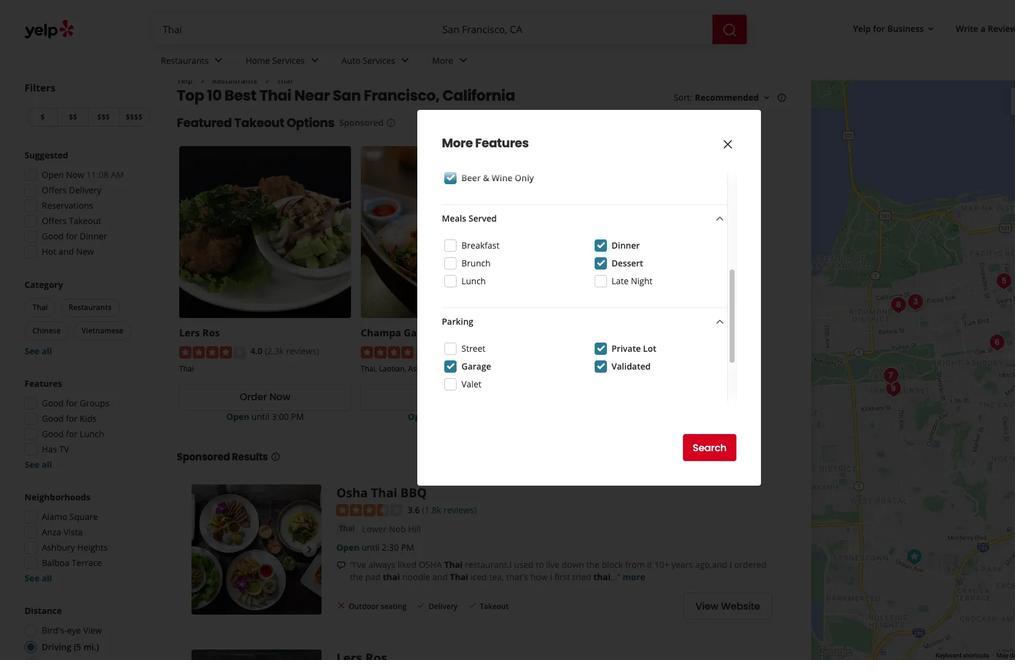 Task type: describe. For each thing, give the bounding box(es) containing it.
2 horizontal spatial now
[[451, 390, 472, 404]]

10+
[[655, 559, 670, 571]]

(5
[[74, 641, 81, 653]]

0 horizontal spatial now
[[66, 169, 84, 181]]

group containing features
[[21, 378, 152, 471]]

ashbury heights
[[42, 542, 108, 553]]

1 horizontal spatial the
[[587, 559, 600, 571]]

restaurants inside restaurants button
[[69, 302, 112, 313]]

0 vertical spatial osha thai bbq
[[543, 326, 615, 340]]

1 vertical spatial osha
[[337, 484, 368, 501]]

search image
[[723, 22, 738, 37]]

always
[[369, 559, 396, 571]]

private lot
[[612, 343, 657, 354]]

1 order from the left
[[240, 390, 267, 404]]

champa garden
[[361, 326, 440, 340]]

24 chevron down v2 image for more
[[456, 53, 471, 68]]

all for alamo square
[[42, 572, 52, 584]]

filters
[[25, 81, 55, 95]]

16 checkmark v2 image for delivery
[[417, 601, 427, 611]]

2 thai from the left
[[594, 571, 611, 583]]

see all button for alamo square
[[25, 572, 52, 584]]

hot
[[42, 246, 56, 257]]

restaurants link up top
[[151, 44, 236, 80]]

more features dialog
[[0, 0, 1016, 660]]

0 vertical spatial thai link
[[277, 76, 293, 86]]

sponsored for sponsored
[[340, 117, 384, 129]]

24 chevron down v2 image inside more features dialog
[[713, 418, 728, 433]]

results
[[232, 450, 268, 464]]

good for good for kids
[[42, 413, 64, 424]]

ordered
[[735, 559, 767, 571]]

24 chevron down v2 image for auto services
[[398, 53, 413, 68]]

good for dinner
[[42, 230, 107, 242]]

to
[[536, 559, 544, 571]]

good for good for groups
[[42, 397, 64, 409]]

until for until 3:00 pm
[[252, 411, 270, 422]]

reviews) up validated
[[650, 345, 683, 357]]

…"
[[611, 571, 621, 583]]

thai, laotian, asian fusion
[[361, 363, 452, 374]]

services for auto services
[[363, 54, 396, 66]]

kids
[[80, 413, 97, 424]]

nob
[[389, 524, 406, 535]]

1 all from the top
[[42, 345, 52, 357]]

top
[[177, 86, 204, 106]]

heights
[[77, 542, 108, 553]]

16 chevron right v2 image
[[262, 76, 272, 86]]

meals
[[442, 213, 467, 224]]

reviews) up garage
[[466, 345, 499, 357]]

pm for open until 3:00 pm
[[291, 411, 304, 422]]

3.6 link
[[408, 503, 420, 516]]

sort:
[[674, 92, 693, 103]]

anza
[[42, 526, 61, 538]]

option group containing distance
[[21, 605, 152, 660]]

write a review link
[[952, 18, 1016, 40]]

24 chevron down v2 image for dinner
[[713, 212, 728, 226]]

24 chevron down v2 image for private lot
[[713, 315, 728, 329]]

beer
[[462, 172, 481, 184]]

16 info v2 image
[[777, 93, 787, 103]]

4.0 (2.3k reviews)
[[251, 345, 319, 357]]

0 vertical spatial (1.8k
[[628, 345, 648, 357]]

auto services
[[342, 54, 396, 66]]

features inside dialog
[[476, 135, 529, 152]]

laotian,
[[379, 363, 407, 374]]

see all for alamo
[[25, 572, 52, 584]]

map da
[[997, 652, 1016, 659]]

osha thai bbq image
[[192, 484, 322, 615]]

mangrove kitchen image
[[986, 330, 1011, 355]]

2:30
[[382, 542, 399, 554]]

lower nob hill
[[362, 524, 421, 535]]

keyboard shortcuts button
[[937, 652, 990, 660]]

driving
[[42, 641, 71, 653]]

vista
[[64, 526, 83, 538]]

for for dinner
[[66, 230, 78, 242]]

has tv
[[42, 443, 69, 455]]

for for business
[[874, 22, 886, 34]]

wine
[[492, 172, 513, 184]]

1 vertical spatial the
[[350, 571, 363, 583]]

3.9 star rating image
[[361, 346, 427, 359]]

search
[[693, 441, 727, 455]]

from
[[626, 559, 645, 571]]

bird's-
[[42, 625, 67, 636]]

home services link
[[236, 44, 332, 80]]

has
[[42, 443, 57, 455]]

24 chevron down v2 image for restaurants
[[211, 53, 226, 68]]

1 see from the top
[[25, 345, 39, 357]]

auto
[[342, 54, 361, 66]]

yelp for business
[[854, 22, 925, 34]]

good for lunch
[[42, 428, 104, 440]]

parking
[[442, 316, 474, 327]]

for for lunch
[[66, 428, 78, 440]]

reviews) right (2.3k
[[286, 345, 319, 357]]

thai inside group
[[33, 302, 48, 313]]

16 close v2 image
[[337, 601, 347, 611]]

order now link for garden
[[361, 384, 533, 411]]

fusion
[[429, 363, 452, 374]]

0 vertical spatial bbq
[[594, 326, 615, 340]]

oraan thai eatery image
[[904, 290, 929, 315]]

until for until 2:30 pm
[[362, 542, 380, 554]]

1 horizontal spatial now
[[270, 390, 291, 404]]

1 horizontal spatial thai button
[[337, 523, 357, 535]]

2 order now from the left
[[422, 390, 472, 404]]

1 vertical spatial bbq
[[401, 484, 427, 501]]

pm for open until 2:30 pm
[[401, 542, 414, 554]]

block
[[602, 559, 624, 571]]

more features
[[442, 135, 529, 152]]

1 see all from the top
[[25, 345, 52, 357]]

0 vertical spatial and
[[59, 246, 74, 257]]

0 horizontal spatial osha thai bbq
[[337, 484, 427, 501]]

1 horizontal spatial osha
[[543, 326, 568, 340]]

mi.)
[[84, 641, 99, 653]]

alamo square
[[42, 511, 98, 523]]

private
[[612, 343, 641, 354]]

3.6 for 3.6
[[408, 504, 420, 516]]

1 vertical spatial (1.8k
[[423, 504, 442, 516]]

eye
[[67, 625, 81, 636]]

1 vertical spatial delivery
[[429, 601, 458, 612]]

seating
[[381, 601, 407, 612]]

(1.8k reviews)
[[423, 504, 477, 516]]

kothai republic image
[[882, 377, 907, 401]]

$$
[[69, 112, 77, 122]]

1 thai from the left
[[383, 571, 400, 583]]

khob khun thai cuisine & breakfast image
[[905, 292, 930, 316]]

open for open now 11:08 am
[[42, 169, 64, 181]]

first
[[555, 571, 571, 583]]

view website
[[696, 599, 761, 614]]

featured
[[177, 115, 232, 132]]

osha
[[419, 559, 442, 571]]

"i've
[[350, 559, 367, 571]]

hot and new
[[42, 246, 94, 257]]

restaurant.i used to live down the block from it 10+ years ago,and i ordered the pad
[[350, 559, 767, 583]]

0 horizontal spatial features
[[25, 378, 62, 389]]

sponsored results
[[177, 450, 268, 464]]

takeout for featured
[[234, 115, 285, 132]]

best
[[225, 86, 257, 106]]

24 chevron down v2 image for home services
[[307, 53, 322, 68]]

lower
[[362, 524, 387, 535]]

0 horizontal spatial i
[[550, 571, 553, 583]]

close image
[[721, 137, 736, 152]]

&
[[483, 172, 490, 184]]

more link
[[623, 571, 646, 583]]

0 vertical spatial delivery
[[69, 184, 101, 196]]

1 see all button from the top
[[25, 345, 52, 357]]

1 order now from the left
[[240, 390, 291, 404]]

slideshow element
[[192, 484, 322, 615]]

marnee thai image
[[880, 364, 904, 388]]

yelp link
[[177, 76, 193, 86]]

breakfast
[[462, 240, 500, 251]]

lot
[[644, 343, 657, 354]]

website
[[722, 599, 761, 614]]

11:08
[[87, 169, 109, 181]]

previous image
[[197, 542, 211, 557]]

california
[[443, 86, 516, 106]]

sponsored for sponsored results
[[177, 450, 230, 464]]

ago,and
[[696, 559, 728, 571]]

group containing category
[[22, 279, 152, 357]]

late
[[612, 275, 629, 287]]

valet
[[462, 378, 482, 390]]

(2.3k
[[265, 345, 284, 357]]

search button
[[683, 434, 737, 461]]



Task type: locate. For each thing, give the bounding box(es) containing it.
$$$ button
[[88, 107, 119, 127]]

open until 2:30 pm
[[337, 542, 414, 554]]

lunch inside group
[[80, 428, 104, 440]]

dinner inside more features dialog
[[612, 240, 640, 251]]

see up the distance
[[25, 572, 39, 584]]

thai button left lower
[[337, 523, 357, 535]]

0 horizontal spatial dinner
[[80, 230, 107, 242]]

see all
[[25, 345, 52, 357], [25, 459, 52, 471], [25, 572, 52, 584]]

order down the fusion
[[422, 390, 449, 404]]

1 vertical spatial osha thai bbq
[[337, 484, 427, 501]]

see for good for groups
[[25, 459, 39, 471]]

night
[[631, 275, 653, 287]]

map region
[[703, 0, 1016, 660]]

0 horizontal spatial (1.8k
[[423, 504, 442, 516]]

chinese
[[33, 326, 61, 336]]

offers delivery
[[42, 184, 101, 196]]

keyboard
[[937, 652, 962, 659]]

lunch down kids
[[80, 428, 104, 440]]

all down balboa
[[42, 572, 52, 584]]

osha thai bbq link up "3.6" link
[[337, 484, 427, 501]]

3:00
[[272, 411, 289, 422]]

2 see all from the top
[[25, 459, 52, 471]]

2 vertical spatial all
[[42, 572, 52, 584]]

for
[[874, 22, 886, 34], [66, 230, 78, 242], [66, 397, 78, 409], [66, 413, 78, 424], [66, 428, 78, 440]]

0 horizontal spatial lunch
[[80, 428, 104, 440]]

option group
[[21, 605, 152, 660]]

(1.8k
[[628, 345, 648, 357], [423, 504, 442, 516]]

anza vista
[[42, 526, 83, 538]]

1 vertical spatial view
[[83, 625, 102, 636]]

served
[[469, 213, 497, 224]]

1 vertical spatial osha thai bbq link
[[337, 484, 427, 501]]

bbq
[[594, 326, 615, 340], [401, 484, 427, 501]]

yelp inside button
[[854, 22, 872, 34]]

$$ button
[[58, 107, 88, 127]]

order
[[240, 390, 267, 404], [422, 390, 449, 404]]

0 vertical spatial 3.6 star rating image
[[543, 346, 609, 359]]

16 chevron down v2 image
[[927, 24, 937, 34]]

outdoor seating
[[349, 601, 407, 612]]

24 chevron down v2 image inside parking dropdown button
[[713, 315, 728, 329]]

thai down the always
[[383, 571, 400, 583]]

dinner up new
[[80, 230, 107, 242]]

group
[[21, 149, 152, 262], [22, 279, 152, 357], [21, 378, 152, 471], [21, 491, 152, 585]]

24 chevron down v2 image up 10
[[211, 53, 226, 68]]

3.6 for 3.6 (1.8k reviews)
[[614, 345, 626, 357]]

0 horizontal spatial takeout
[[69, 215, 101, 227]]

home
[[246, 54, 270, 66]]

thai,
[[361, 363, 377, 374]]

3 see all button from the top
[[25, 572, 52, 584]]

bbq up "3.6" link
[[401, 484, 427, 501]]

$$$$
[[126, 112, 143, 122]]

vietnamese button
[[74, 322, 131, 340]]

0 horizontal spatial thai button
[[25, 299, 56, 317]]

view up mi.)
[[83, 625, 102, 636]]

all down has
[[42, 459, 52, 471]]

services right home on the top left
[[272, 54, 305, 66]]

neighborhoods
[[25, 491, 90, 503]]

1 horizontal spatial order
[[422, 390, 449, 404]]

osha thai bbq up 'private'
[[543, 326, 615, 340]]

new
[[76, 246, 94, 257]]

parking button
[[442, 315, 728, 330]]

for up good for kids
[[66, 397, 78, 409]]

24 chevron down v2 image up francisco,
[[398, 53, 413, 68]]

tea,
[[490, 571, 504, 583]]

16 checkmark v2 image right seating at the bottom left
[[417, 601, 427, 611]]

and
[[59, 246, 74, 257], [433, 571, 448, 583]]

liked
[[398, 559, 417, 571]]

16 checkmark v2 image down iced
[[468, 601, 478, 611]]

takeout for offers
[[69, 215, 101, 227]]

offers for offers takeout
[[42, 215, 67, 227]]

1 vertical spatial see
[[25, 459, 39, 471]]

now
[[66, 169, 84, 181], [270, 390, 291, 404], [451, 390, 472, 404]]

4 star rating image
[[179, 346, 246, 359]]

champa garden image
[[903, 545, 928, 569]]

now up offers delivery
[[66, 169, 84, 181]]

see all button down has
[[25, 459, 52, 471]]

sweet lime thai cuisine image
[[993, 269, 1016, 294]]

more for more
[[432, 54, 454, 66]]

square
[[70, 511, 98, 523]]

0 vertical spatial 24 chevron down v2 image
[[713, 212, 728, 226]]

see all for good
[[25, 459, 52, 471]]

delivery down noodle
[[429, 601, 458, 612]]

good for good for dinner
[[42, 230, 64, 242]]

10
[[207, 86, 222, 106]]

thai down block
[[594, 571, 611, 583]]

3.6 star rating image down parking dropdown button
[[543, 346, 609, 359]]

2 order now link from the left
[[361, 384, 533, 411]]

1 vertical spatial 16 info v2 image
[[271, 452, 280, 462]]

dinner up dessert
[[612, 240, 640, 251]]

24 chevron down v2 image inside auto services link
[[398, 53, 413, 68]]

1 good from the top
[[42, 230, 64, 242]]

view website link
[[684, 593, 773, 620]]

1 vertical spatial until
[[362, 542, 380, 554]]

restaurants button
[[61, 299, 120, 317]]

osha thai bbq up "3.6" link
[[337, 484, 427, 501]]

lunch inside more features dialog
[[462, 275, 486, 287]]

more
[[432, 54, 454, 66], [442, 135, 473, 152]]

2 24 chevron down v2 image from the top
[[713, 315, 728, 329]]

24 chevron down v2 image inside more link
[[456, 53, 471, 68]]

for down offers takeout
[[66, 230, 78, 242]]

0 horizontal spatial yelp
[[177, 76, 193, 86]]

offers down reservations
[[42, 215, 67, 227]]

0 horizontal spatial the
[[350, 571, 363, 583]]

24 chevron down v2 image up near
[[307, 53, 322, 68]]

(1.8k right "3.6" link
[[423, 504, 442, 516]]

open for open until 3:00 pm
[[226, 411, 250, 422]]

that's
[[507, 571, 529, 583]]

i left first
[[550, 571, 553, 583]]

for inside button
[[874, 22, 886, 34]]

open for open until 2:30 pm
[[337, 542, 360, 554]]

i right ago,and
[[730, 559, 733, 571]]

1 vertical spatial 3.6 star rating image
[[337, 504, 403, 517]]

1 horizontal spatial delivery
[[429, 601, 458, 612]]

2 vertical spatial takeout
[[480, 601, 509, 612]]

the up tried
[[587, 559, 600, 571]]

2 services from the left
[[363, 54, 396, 66]]

0 horizontal spatial osha
[[337, 484, 368, 501]]

takeout down tea,
[[480, 601, 509, 612]]

2 horizontal spatial takeout
[[480, 601, 509, 612]]

16 speech v2 image
[[337, 561, 347, 571]]

1 vertical spatial restaurants
[[212, 76, 257, 86]]

0 vertical spatial see all
[[25, 345, 52, 357]]

(1.8k reviews) link
[[423, 503, 477, 516]]

0 vertical spatial restaurants
[[161, 54, 209, 66]]

beer & wine only
[[462, 172, 534, 184]]

3.6 star rating image
[[543, 346, 609, 359], [337, 504, 403, 517]]

3 all from the top
[[42, 572, 52, 584]]

0 horizontal spatial 16 checkmark v2 image
[[417, 601, 427, 611]]

group containing neighborhoods
[[21, 491, 152, 585]]

for up good for lunch
[[66, 413, 78, 424]]

16 info v2 image
[[386, 118, 396, 128], [271, 452, 280, 462]]

open
[[42, 169, 64, 181], [226, 411, 250, 422], [408, 411, 431, 422], [337, 542, 360, 554]]

good up the has tv at the left of page
[[42, 428, 64, 440]]

meals served button
[[442, 212, 728, 227]]

open now 11:08 am
[[42, 169, 124, 181]]

all down chinese button
[[42, 345, 52, 357]]

1 vertical spatial 24 chevron down v2 image
[[713, 315, 728, 329]]

1 horizontal spatial (1.8k
[[628, 345, 648, 357]]

1 order now link from the left
[[179, 384, 351, 411]]

until left 3:00
[[252, 411, 270, 422]]

business categories element
[[151, 44, 1016, 80]]

takeout up the "good for dinner"
[[69, 215, 101, 227]]

1 horizontal spatial and
[[433, 571, 448, 583]]

services for home services
[[272, 54, 305, 66]]

open inside group
[[42, 169, 64, 181]]

1 vertical spatial more
[[442, 135, 473, 152]]

1 vertical spatial yelp
[[177, 76, 193, 86]]

the
[[587, 559, 600, 571], [350, 571, 363, 583]]

0 vertical spatial thai button
[[25, 299, 56, 317]]

4 good from the top
[[42, 428, 64, 440]]

1 horizontal spatial features
[[476, 135, 529, 152]]

1 horizontal spatial osha thai bbq link
[[543, 326, 615, 340]]

osha thai bbq link up 'private'
[[543, 326, 615, 340]]

3.6 up hill
[[408, 504, 420, 516]]

offers up reservations
[[42, 184, 67, 196]]

1 horizontal spatial osha thai bbq
[[543, 326, 615, 340]]

0 vertical spatial pm
[[291, 411, 304, 422]]

tv
[[59, 443, 69, 455]]

2 16 checkmark v2 image from the left
[[468, 601, 478, 611]]

restaurants down home on the top left
[[212, 76, 257, 86]]

24 chevron down v2 image inside home services link
[[307, 53, 322, 68]]

0 vertical spatial the
[[587, 559, 600, 571]]

live
[[547, 559, 560, 571]]

0 vertical spatial i
[[730, 559, 733, 571]]

thai button down category
[[25, 299, 56, 317]]

for for groups
[[66, 397, 78, 409]]

1 horizontal spatial view
[[696, 599, 719, 614]]

i inside restaurant.i used to live down the block from it 10+ years ago,and i ordered the pad
[[730, 559, 733, 571]]

sponsored down the san
[[340, 117, 384, 129]]

1 horizontal spatial lunch
[[462, 275, 486, 287]]

more up the california
[[432, 54, 454, 66]]

review
[[989, 22, 1016, 34]]

1 vertical spatial see all
[[25, 459, 52, 471]]

see all down balboa
[[25, 572, 52, 584]]

write
[[957, 22, 979, 34]]

2 vertical spatial see all button
[[25, 572, 52, 584]]

2 good from the top
[[42, 397, 64, 409]]

i
[[730, 559, 733, 571], [550, 571, 553, 583]]

groups
[[80, 397, 109, 409]]

1 horizontal spatial thai link
[[337, 523, 357, 535]]

osha
[[543, 326, 568, 340], [337, 484, 368, 501]]

near
[[295, 86, 330, 106]]

thai link right 16 chevron right v2 image
[[277, 76, 293, 86]]

see up neighborhoods in the left bottom of the page
[[25, 459, 39, 471]]

pm up liked
[[401, 542, 414, 554]]

open down suggested
[[42, 169, 64, 181]]

champa garden link
[[361, 326, 440, 340]]

more for more features
[[442, 135, 473, 152]]

1 horizontal spatial 3.6
[[614, 345, 626, 357]]

pad
[[366, 571, 381, 583]]

order now link for ros
[[179, 384, 351, 411]]

outdoor
[[349, 601, 379, 612]]

0 vertical spatial features
[[476, 135, 529, 152]]

0 horizontal spatial 16 info v2 image
[[271, 452, 280, 462]]

see for alamo square
[[25, 572, 39, 584]]

order now link down 4.0
[[179, 384, 351, 411]]

1 horizontal spatial order now link
[[361, 384, 533, 411]]

thai
[[383, 571, 400, 583], [594, 571, 611, 583]]

bird's-eye view
[[42, 625, 102, 636]]

3 see from the top
[[25, 572, 39, 584]]

hill
[[408, 524, 421, 535]]

0 vertical spatial yelp
[[854, 22, 872, 34]]

francisco,
[[364, 86, 440, 106]]

0 horizontal spatial order now link
[[179, 384, 351, 411]]

2 vertical spatial restaurants
[[69, 302, 112, 313]]

1 horizontal spatial services
[[363, 54, 396, 66]]

yelp for yelp for business
[[854, 22, 872, 34]]

and down osha
[[433, 571, 448, 583]]

featured takeout options
[[177, 115, 335, 132]]

2 vertical spatial see
[[25, 572, 39, 584]]

24 chevron down v2 image inside meals served dropdown button
[[713, 212, 728, 226]]

0 vertical spatial more
[[432, 54, 454, 66]]

until
[[252, 411, 270, 422], [362, 542, 380, 554]]

1 horizontal spatial order now
[[422, 390, 472, 404]]

view
[[696, 599, 719, 614], [83, 625, 102, 636]]

1 horizontal spatial bbq
[[594, 326, 615, 340]]

for for kids
[[66, 413, 78, 424]]

1 horizontal spatial 3.6 star rating image
[[543, 346, 609, 359]]

(998
[[447, 345, 464, 357]]

3.6 star rating image up lower
[[337, 504, 403, 517]]

now up 3:00
[[270, 390, 291, 404]]

1 horizontal spatial until
[[362, 542, 380, 554]]

2 see from the top
[[25, 459, 39, 471]]

1 horizontal spatial yelp
[[854, 22, 872, 34]]

$$$$ button
[[119, 107, 150, 127]]

group containing suggested
[[21, 149, 152, 262]]

2 see all button from the top
[[25, 459, 52, 471]]

offers for offers delivery
[[42, 184, 67, 196]]

0 vertical spatial osha thai bbq link
[[543, 326, 615, 340]]

see all button for good for groups
[[25, 459, 52, 471]]

restaurants link
[[151, 44, 236, 80], [212, 76, 257, 86]]

for down good for kids
[[66, 428, 78, 440]]

see all down has
[[25, 459, 52, 471]]

good for good for lunch
[[42, 428, 64, 440]]

16 checkmark v2 image for takeout
[[468, 601, 478, 611]]

muukata6395 thai charcoal bbq image
[[887, 293, 912, 318]]

24 chevron down v2 image
[[211, 53, 226, 68], [307, 53, 322, 68], [398, 53, 413, 68], [456, 53, 471, 68], [713, 418, 728, 433]]

it
[[648, 559, 653, 571]]

1 vertical spatial all
[[42, 459, 52, 471]]

1 vertical spatial takeout
[[69, 215, 101, 227]]

1 horizontal spatial sponsored
[[340, 117, 384, 129]]

for left business
[[874, 22, 886, 34]]

google image
[[815, 644, 855, 660]]

0 horizontal spatial until
[[252, 411, 270, 422]]

0 horizontal spatial sponsored
[[177, 450, 230, 464]]

2 all from the top
[[42, 459, 52, 471]]

3 good from the top
[[42, 413, 64, 424]]

restaurants
[[161, 54, 209, 66], [212, 76, 257, 86], [69, 302, 112, 313]]

0 vertical spatial 3.6
[[614, 345, 626, 357]]

reviews)
[[286, 345, 319, 357], [466, 345, 499, 357], [650, 345, 683, 357], [444, 504, 477, 516]]

0 horizontal spatial services
[[272, 54, 305, 66]]

0 horizontal spatial view
[[83, 625, 102, 636]]

restaurants up vietnamese
[[69, 302, 112, 313]]

2 order from the left
[[422, 390, 449, 404]]

open for open
[[408, 411, 431, 422]]

16 chevron right v2 image
[[198, 76, 208, 86]]

1 vertical spatial lunch
[[80, 428, 104, 440]]

down
[[562, 559, 585, 571]]

None search field
[[153, 15, 750, 44]]

see all button
[[25, 345, 52, 357], [25, 459, 52, 471], [25, 572, 52, 584]]

restaurants inside business categories element
[[161, 54, 209, 66]]

1 services from the left
[[272, 54, 305, 66]]

open up results
[[226, 411, 250, 422]]

bbq up 'private'
[[594, 326, 615, 340]]

see all down chinese button
[[25, 345, 52, 357]]

and right hot
[[59, 246, 74, 257]]

until down lower
[[362, 542, 380, 554]]

more inside dialog
[[442, 135, 473, 152]]

order now link down the fusion
[[361, 384, 533, 411]]

order now down valet
[[422, 390, 472, 404]]

now down valet
[[451, 390, 472, 404]]

lunch down brunch
[[462, 275, 486, 287]]

3.6 up validated
[[614, 345, 626, 357]]

yelp
[[854, 22, 872, 34], [177, 76, 193, 86]]

0 vertical spatial all
[[42, 345, 52, 357]]

reviews) right "3.6" link
[[444, 504, 477, 516]]

1 offers from the top
[[42, 184, 67, 196]]

see down chinese button
[[25, 345, 39, 357]]

pm right 3:00
[[291, 411, 304, 422]]

1 horizontal spatial dinner
[[612, 240, 640, 251]]

1 vertical spatial sponsored
[[177, 450, 230, 464]]

1 16 checkmark v2 image from the left
[[417, 601, 427, 611]]

yelp for yelp link
[[177, 76, 193, 86]]

0 horizontal spatial pm
[[291, 411, 304, 422]]

2 offers from the top
[[42, 215, 67, 227]]

ashbury
[[42, 542, 75, 553]]

alamo
[[42, 511, 67, 523]]

0 horizontal spatial bbq
[[401, 484, 427, 501]]

features up good for groups
[[25, 378, 62, 389]]

tried
[[573, 571, 592, 583]]

24 chevron down v2 image up search
[[713, 418, 728, 433]]

0 horizontal spatial and
[[59, 246, 74, 257]]

1 vertical spatial 3.6
[[408, 504, 420, 516]]

open down asian
[[408, 411, 431, 422]]

good up hot
[[42, 230, 64, 242]]

24 chevron down v2 image up the california
[[456, 53, 471, 68]]

view left "website" at bottom
[[696, 599, 719, 614]]

thai link left lower
[[337, 523, 357, 535]]

yelp left business
[[854, 22, 872, 34]]

services right auto
[[363, 54, 396, 66]]

the down "i've
[[350, 571, 363, 583]]

1 vertical spatial see all button
[[25, 459, 52, 471]]

16 checkmark v2 image
[[417, 601, 427, 611], [468, 601, 478, 611]]

takeout down best
[[234, 115, 285, 132]]

auto services link
[[332, 44, 423, 80]]

features up 'wine'
[[476, 135, 529, 152]]

0 horizontal spatial thai
[[383, 571, 400, 583]]

offers takeout
[[42, 215, 101, 227]]

open up 16 speech v2 icon
[[337, 542, 360, 554]]

good
[[42, 230, 64, 242], [42, 397, 64, 409], [42, 413, 64, 424], [42, 428, 64, 440]]

0 vertical spatial osha
[[543, 326, 568, 340]]

restaurants up yelp link
[[161, 54, 209, 66]]

1 horizontal spatial 16 checkmark v2 image
[[468, 601, 478, 611]]

3 see all from the top
[[25, 572, 52, 584]]

thai noodle and thai iced tea, that's how i first tried thai …" more
[[383, 571, 646, 583]]

1 horizontal spatial 16 info v2 image
[[386, 118, 396, 128]]

16 info v2 image right results
[[271, 452, 280, 462]]

see all button down chinese button
[[25, 345, 52, 357]]

good for kids
[[42, 413, 97, 424]]

open until 3:00 pm
[[226, 411, 304, 422]]

lers ros link
[[179, 326, 220, 340]]

0 vertical spatial until
[[252, 411, 270, 422]]

good up good for kids
[[42, 397, 64, 409]]

delivery down open now 11:08 am
[[69, 184, 101, 196]]

(1.8k up validated
[[628, 345, 648, 357]]

0 vertical spatial takeout
[[234, 115, 285, 132]]

good for groups
[[42, 397, 109, 409]]

16 info v2 image down francisco,
[[386, 118, 396, 128]]

dinner
[[80, 230, 107, 242], [612, 240, 640, 251]]

0 vertical spatial offers
[[42, 184, 67, 196]]

next image
[[302, 542, 317, 557]]

all for good for groups
[[42, 459, 52, 471]]

da
[[1011, 652, 1016, 659]]

24 chevron down v2 image
[[713, 212, 728, 226], [713, 315, 728, 329]]

meals served
[[442, 213, 497, 224]]

1 vertical spatial thai link
[[337, 523, 357, 535]]

0 vertical spatial view
[[696, 599, 719, 614]]

more inside business categories element
[[432, 54, 454, 66]]

more up beer
[[442, 135, 473, 152]]

yelp left 16 chevron right v2 icon
[[177, 76, 193, 86]]

1 vertical spatial features
[[25, 378, 62, 389]]

1 horizontal spatial i
[[730, 559, 733, 571]]

1 24 chevron down v2 image from the top
[[713, 212, 728, 226]]

see all button down balboa
[[25, 572, 52, 584]]

restaurants link down home on the top left
[[212, 76, 257, 86]]

order up "open until 3:00 pm"
[[240, 390, 267, 404]]



Task type: vqa. For each thing, say whether or not it's contained in the screenshot.
"TAKEOUT" to the right
yes



